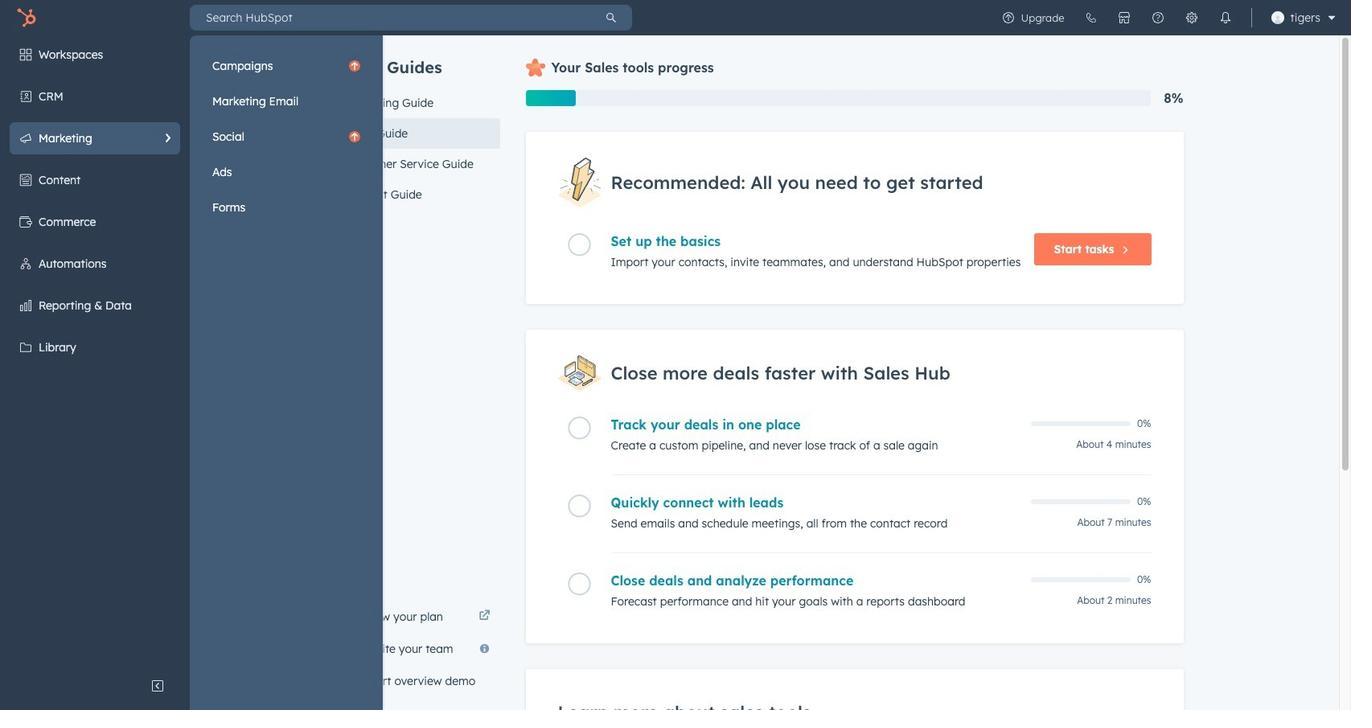 Task type: locate. For each thing, give the bounding box(es) containing it.
marketplaces image
[[1117, 11, 1130, 24]]

menu
[[991, 0, 1341, 35], [0, 35, 383, 710], [204, 50, 368, 224]]

progress bar
[[526, 90, 576, 106]]

notifications image
[[1219, 11, 1232, 24]]



Task type: vqa. For each thing, say whether or not it's contained in the screenshot.
Objects BUTTON
no



Task type: describe. For each thing, give the bounding box(es) containing it.
user guides element
[[336, 35, 500, 210]]

Search HubSpot search field
[[190, 5, 590, 31]]

howard n/a image
[[1271, 11, 1284, 24]]

help image
[[1151, 11, 1164, 24]]

link opens in a new window image
[[479, 610, 490, 622]]

settings image
[[1185, 11, 1198, 24]]

link opens in a new window image
[[479, 607, 490, 626]]



